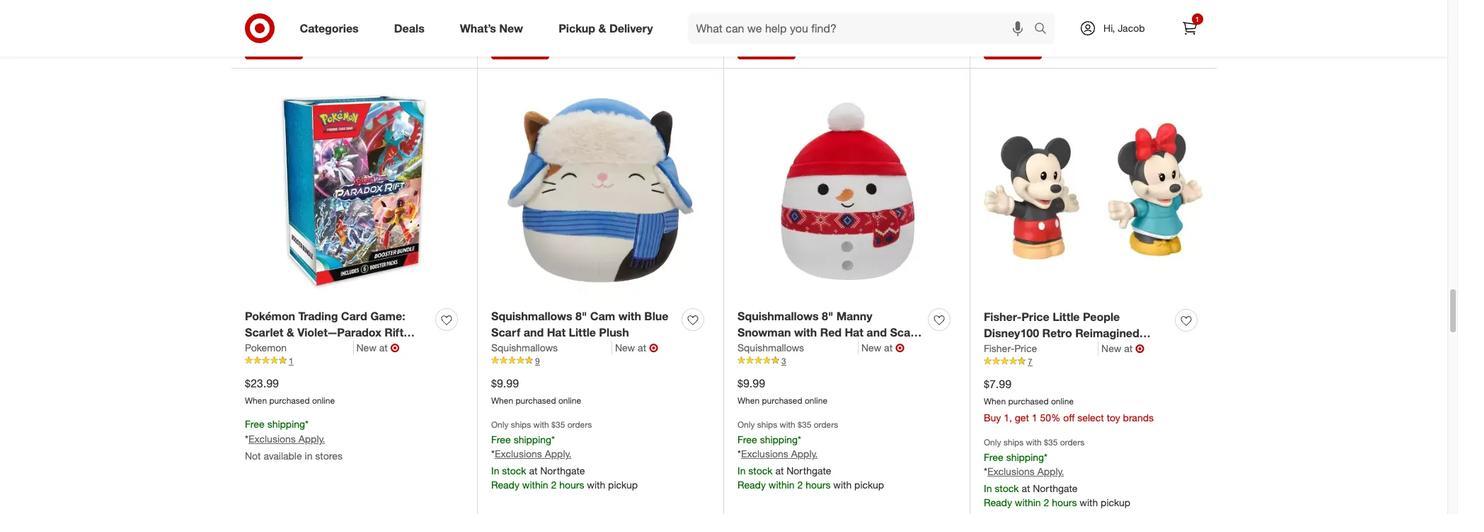 Task type: vqa. For each thing, say whether or not it's contained in the screenshot.
the in within the SIGN IN link
no



Task type: describe. For each thing, give the bounding box(es) containing it.
brands
[[1124, 412, 1154, 425]]

1 inside $7.99 when purchased online buy 1, get 1 50% off select toy brands
[[1033, 412, 1038, 425]]

ships for squishmallows 8" manny snowman with red hat and scarf little plush
[[758, 420, 778, 431]]

1 add to cart from the left
[[251, 42, 297, 53]]

free shipping * * exclusions apply. not available in stores
[[245, 419, 343, 463]]

when for fisher-price little people disney100 retro reimagined mickey & minnie figure pack (target exclusive)
[[984, 396, 1007, 407]]

red
[[821, 326, 842, 340]]

squishmallows link for red
[[738, 341, 859, 355]]

exclusions for fisher-price little people disney100 retro reimagined mickey & minnie figure pack (target exclusive)
[[988, 466, 1035, 478]]

apply. for squishmallows 8" manny snowman with red hat and scarf little plush
[[792, 449, 818, 461]]

in
[[305, 451, 313, 463]]

off
[[1064, 412, 1075, 425]]

1 horizontal spatial 1 link
[[1175, 13, 1206, 44]]

booster
[[245, 342, 288, 356]]

2 to from the left
[[763, 42, 771, 53]]

hours for fisher-price little people disney100 retro reimagined mickey & minnie figure pack (target exclusive)
[[1053, 497, 1078, 509]]

ships for fisher-price little people disney100 retro reimagined mickey & minnie figure pack (target exclusive)
[[1004, 438, 1024, 449]]

purchased for plush
[[516, 396, 556, 406]]

fisher-price little people disney100 retro reimagined mickey & minnie figure pack (target exclusive)
[[984, 310, 1140, 373]]

shipping for squishmallows 8" manny snowman with red hat and scarf little plush
[[760, 434, 798, 446]]

manny
[[837, 309, 873, 324]]

northgate for little
[[787, 466, 832, 478]]

$9.99 when purchased online for red
[[738, 377, 828, 406]]

squishmallows 8" manny snowman with red hat and scarf little plush
[[738, 309, 920, 356]]

& inside pokémon trading card game: scarlet & violet—paradox rift booster bundle
[[287, 326, 294, 340]]

toy
[[1107, 412, 1121, 425]]

9 link
[[492, 355, 710, 368]]

2 cart from the left
[[773, 42, 790, 53]]

categories
[[300, 21, 359, 35]]

¬ for squishmallows 8" manny snowman with red hat and scarf little plush
[[896, 341, 905, 355]]

delivery
[[610, 21, 653, 35]]

0 vertical spatial 1
[[1196, 15, 1200, 23]]

not
[[245, 451, 261, 463]]

scarlet
[[245, 326, 284, 340]]

reimagined
[[1076, 326, 1140, 340]]

stock for fisher-price little people disney100 retro reimagined mickey & minnie figure pack (target exclusive)
[[995, 483, 1020, 495]]

shipping for squishmallows 8" cam with blue scarf and hat  little plush
[[514, 434, 552, 446]]

squishmallows 8" cam with blue scarf and hat  little plush
[[492, 309, 669, 340]]

trading
[[299, 309, 338, 324]]

1 add to cart button from the left
[[245, 37, 303, 59]]

with inside squishmallows 8" cam with blue scarf and hat  little plush
[[619, 309, 642, 324]]

1 vertical spatial 1
[[289, 356, 294, 367]]

1 to from the left
[[270, 42, 278, 53]]

squishmallows link for scarf
[[492, 341, 613, 355]]

and inside squishmallows 8" manny snowman with red hat and scarf little plush
[[867, 326, 887, 340]]

$35 for little
[[798, 420, 812, 431]]

plush inside squishmallows 8" manny snowman with red hat and scarf little plush
[[768, 342, 798, 356]]

search button
[[1028, 13, 1062, 47]]

pickup & delivery
[[559, 21, 653, 35]]

only ships with $35 orders free shipping * * exclusions apply. in stock at  northgate ready within 2 hours with pickup for minnie
[[984, 438, 1131, 509]]

violet—paradox
[[298, 326, 382, 340]]

3
[[782, 356, 787, 367]]

exclusions apply. link for squishmallows 8" cam with blue scarf and hat  little plush
[[495, 449, 572, 461]]

price for fisher-price little people disney100 retro reimagined mickey & minnie figure pack (target exclusive)
[[1022, 310, 1050, 324]]

with inside squishmallows 8" manny snowman with red hat and scarf little plush
[[795, 326, 817, 340]]

bundle
[[291, 342, 329, 356]]

$35 for minnie
[[1045, 438, 1058, 449]]

little inside 'fisher-price little people disney100 retro reimagined mickey & minnie figure pack (target exclusive)'
[[1053, 310, 1080, 324]]

stores
[[315, 451, 343, 463]]

¬ for pokémon trading card game: scarlet & violet—paradox rift booster bundle
[[391, 341, 400, 355]]

only for squishmallows 8" manny snowman with red hat and scarf little plush
[[738, 420, 755, 431]]

free for squishmallows 8" manny snowman with red hat and scarf little plush
[[738, 434, 758, 446]]

2 add to cart from the left
[[744, 42, 790, 53]]

blue
[[645, 309, 669, 324]]

orders for little
[[814, 420, 839, 431]]

$9.99 for squishmallows 8" cam with blue scarf and hat  little plush
[[492, 377, 519, 391]]

2 for squishmallows 8" cam with blue scarf and hat  little plush
[[551, 480, 557, 492]]

pickup for squishmallows 8" cam with blue scarf and hat  little plush
[[608, 480, 638, 492]]

what's
[[460, 21, 496, 35]]

(target
[[984, 359, 1022, 373]]

squishmallows 8" manny snowman with red hat and scarf little plush link
[[738, 309, 923, 356]]

shipping inside "free shipping * * exclusions apply. not available in stores"
[[267, 419, 305, 431]]

hours for squishmallows 8" manny snowman with red hat and scarf little plush
[[806, 480, 831, 492]]

pickup for fisher-price little people disney100 retro reimagined mickey & minnie figure pack (target exclusive)
[[1101, 497, 1131, 509]]

fisher-price little people disney100 retro reimagined mickey & minnie figure pack (target exclusive) link
[[984, 309, 1170, 373]]

plush inside squishmallows 8" cam with blue scarf and hat  little plush
[[599, 326, 629, 340]]

retro
[[1043, 326, 1073, 340]]

orders for plush
[[568, 420, 592, 431]]

squishmallows for scarf squishmallows link
[[492, 342, 558, 354]]

pickup & delivery link
[[547, 13, 671, 44]]

within for squishmallows 8" manny snowman with red hat and scarf little plush
[[769, 480, 795, 492]]

what's new link
[[448, 13, 541, 44]]

shipping for fisher-price little people disney100 retro reimagined mickey & minnie figure pack (target exclusive)
[[1007, 452, 1045, 464]]

buy
[[984, 412, 1002, 425]]

$7.99
[[984, 377, 1012, 391]]

snowman
[[738, 326, 791, 340]]

50%
[[1041, 412, 1061, 425]]

get
[[1015, 412, 1030, 425]]

pickup
[[559, 21, 596, 35]]

free inside "free shipping * * exclusions apply. not available in stores"
[[245, 419, 265, 431]]

2 add to cart button from the left
[[738, 37, 796, 59]]

1 horizontal spatial &
[[599, 21, 607, 35]]

only ships with $35 orders free shipping * * exclusions apply. in stock at  northgate ready within 2 hours with pickup for little
[[738, 420, 885, 492]]

cam
[[591, 309, 616, 324]]

people
[[1084, 310, 1121, 324]]

3 to from the left
[[1009, 42, 1017, 53]]

little inside squishmallows 8" manny snowman with red hat and scarf little plush
[[738, 342, 765, 356]]

pokemon
[[245, 342, 287, 354]]

disney100
[[984, 326, 1040, 340]]

rift
[[385, 326, 404, 340]]

when for squishmallows 8" cam with blue scarf and hat  little plush
[[492, 396, 514, 406]]

purchased for minnie
[[1009, 396, 1049, 407]]

pokemon link
[[245, 341, 354, 355]]

7
[[1028, 357, 1033, 367]]



Task type: locate. For each thing, give the bounding box(es) containing it.
what's new
[[460, 21, 523, 35]]

2 horizontal spatial only ships with $35 orders free shipping * * exclusions apply. in stock at  northgate ready within 2 hours with pickup
[[984, 438, 1131, 509]]

0 horizontal spatial $9.99
[[492, 377, 519, 391]]

northgate
[[541, 466, 585, 478], [787, 466, 832, 478], [1033, 483, 1078, 495]]

1 horizontal spatial to
[[763, 42, 771, 53]]

online up "free shipping * * exclusions apply. not available in stores"
[[312, 396, 335, 406]]

new right 'what's' on the left of the page
[[500, 21, 523, 35]]

1 horizontal spatial ships
[[758, 420, 778, 431]]

0 horizontal spatial cart
[[280, 42, 297, 53]]

1,
[[1004, 412, 1013, 425]]

orders down off
[[1061, 438, 1085, 449]]

2 horizontal spatial only
[[984, 438, 1002, 449]]

within
[[769, 12, 795, 24], [1015, 12, 1042, 24], [523, 480, 549, 492], [769, 480, 795, 492], [1015, 497, 1042, 509]]

fisher-price
[[984, 342, 1038, 355]]

purchased inside $23.99 when purchased online
[[269, 396, 310, 406]]

categories link
[[288, 13, 377, 44]]

1 8" from the left
[[576, 309, 587, 324]]

2 horizontal spatial little
[[1053, 310, 1080, 324]]

fisher- up disney100
[[984, 310, 1022, 324]]

new at ¬ down rift on the left bottom
[[357, 341, 400, 355]]

2 horizontal spatial ships
[[1004, 438, 1024, 449]]

2 horizontal spatial northgate
[[1033, 483, 1078, 495]]

plush down snowman
[[768, 342, 798, 356]]

squishmallows inside squishmallows 8" cam with blue scarf and hat  little plush
[[492, 309, 573, 324]]

card
[[341, 309, 367, 324]]

apply. inside "free shipping * * exclusions apply. not available in stores"
[[299, 434, 325, 446]]

hat inside squishmallows 8" manny snowman with red hat and scarf little plush
[[845, 326, 864, 340]]

8" for cam
[[576, 309, 587, 324]]

8" left 'cam'
[[576, 309, 587, 324]]

1 vertical spatial &
[[287, 326, 294, 340]]

little up retro
[[1053, 310, 1080, 324]]

ready
[[738, 12, 766, 24], [984, 12, 1013, 24], [492, 480, 520, 492], [738, 480, 766, 492], [984, 497, 1013, 509]]

pokémon trading card game: scarlet & violet—paradox rift booster bundle image
[[245, 82, 463, 301], [245, 82, 463, 301]]

pack
[[1113, 342, 1139, 357]]

new
[[500, 21, 523, 35], [357, 342, 377, 354], [615, 342, 635, 354], [862, 342, 882, 354], [1102, 342, 1122, 355]]

price
[[1022, 310, 1050, 324], [1015, 342, 1038, 355]]

little
[[1053, 310, 1080, 324], [569, 326, 596, 340], [738, 342, 765, 356]]

stock for squishmallows 8" cam with blue scarf and hat  little plush
[[502, 466, 527, 478]]

new at ¬ down blue
[[615, 341, 659, 355]]

*
[[305, 419, 309, 431], [245, 434, 249, 446], [552, 434, 555, 446], [798, 434, 802, 446], [492, 449, 495, 461], [738, 449, 741, 461], [1045, 452, 1048, 464], [984, 466, 988, 478]]

2 fisher- from the top
[[984, 342, 1015, 355]]

0 horizontal spatial stock
[[502, 466, 527, 478]]

2 vertical spatial &
[[1026, 342, 1033, 357]]

new at ¬ for fisher-price little people disney100 retro reimagined mickey & minnie figure pack (target exclusive)
[[1102, 342, 1145, 356]]

& inside 'fisher-price little people disney100 retro reimagined mickey & minnie figure pack (target exclusive)'
[[1026, 342, 1033, 357]]

1 horizontal spatial northgate
[[787, 466, 832, 478]]

$23.99
[[245, 377, 279, 391]]

only for squishmallows 8" cam with blue scarf and hat  little plush
[[492, 420, 509, 431]]

2 horizontal spatial add
[[991, 42, 1007, 53]]

squishmallows
[[492, 309, 573, 324], [738, 309, 819, 324], [492, 342, 558, 354], [738, 342, 805, 354]]

0 horizontal spatial 1 link
[[245, 355, 463, 368]]

1 add from the left
[[251, 42, 268, 53]]

1 horizontal spatial plush
[[768, 342, 798, 356]]

purchased
[[269, 396, 310, 406], [516, 396, 556, 406], [762, 396, 803, 406], [1009, 396, 1049, 407]]

squishmallows 8" manny snowman with red hat and scarf little plush image
[[738, 82, 956, 301], [738, 82, 956, 301]]

free
[[245, 419, 265, 431], [492, 434, 511, 446], [738, 434, 758, 446], [984, 452, 1004, 464]]

2 for squishmallows 8" manny snowman with red hat and scarf little plush
[[798, 480, 803, 492]]

plush
[[599, 326, 629, 340], [768, 342, 798, 356]]

purchased down the 3
[[762, 396, 803, 406]]

0 horizontal spatial in
[[492, 466, 500, 478]]

0 vertical spatial &
[[599, 21, 607, 35]]

1 and from the left
[[524, 326, 544, 340]]

1 link down violet—paradox
[[245, 355, 463, 368]]

2 horizontal spatial stock
[[995, 483, 1020, 495]]

1 horizontal spatial ready within 2 hours with pickup
[[984, 12, 1131, 24]]

little inside squishmallows 8" cam with blue scarf and hat  little plush
[[569, 326, 596, 340]]

online for little
[[805, 396, 828, 406]]

8"
[[576, 309, 587, 324], [822, 309, 834, 324]]

shipping
[[267, 419, 305, 431], [514, 434, 552, 446], [760, 434, 798, 446], [1007, 452, 1045, 464]]

in for squishmallows 8" cam with blue scarf and hat  little plush
[[492, 466, 500, 478]]

2 $9.99 when purchased online from the left
[[738, 377, 828, 406]]

hours for squishmallows 8" cam with blue scarf and hat  little plush
[[560, 480, 585, 492]]

1 scarf from the left
[[492, 326, 521, 340]]

1 horizontal spatial and
[[867, 326, 887, 340]]

0 horizontal spatial hat
[[547, 326, 566, 340]]

2 scarf from the left
[[891, 326, 920, 340]]

0 horizontal spatial add to cart
[[251, 42, 297, 53]]

apply. for fisher-price little people disney100 retro reimagined mickey & minnie figure pack (target exclusive)
[[1038, 466, 1065, 478]]

1 horizontal spatial add
[[744, 42, 760, 53]]

pickup for squishmallows 8" manny snowman with red hat and scarf little plush
[[855, 480, 885, 492]]

0 horizontal spatial 8"
[[576, 309, 587, 324]]

0 vertical spatial little
[[1053, 310, 1080, 324]]

1 horizontal spatial cart
[[773, 42, 790, 53]]

new for squishmallows 8" manny snowman with red hat and scarf little plush
[[862, 342, 882, 354]]

squishmallows 8" cam with blue scarf and hat  little plush image
[[492, 82, 710, 301], [492, 82, 710, 301]]

exclusive)
[[1025, 359, 1079, 373]]

new for fisher-price little people disney100 retro reimagined mickey & minnie figure pack (target exclusive)
[[1102, 342, 1122, 355]]

0 vertical spatial fisher-
[[984, 310, 1022, 324]]

1 horizontal spatial hat
[[845, 326, 864, 340]]

0 horizontal spatial ships
[[511, 420, 531, 431]]

new at ¬ down reimagined
[[1102, 342, 1145, 356]]

3 cart from the left
[[1020, 42, 1036, 53]]

online down 3 link
[[805, 396, 828, 406]]

mickey
[[984, 342, 1022, 357]]

purchased up get
[[1009, 396, 1049, 407]]

northgate for plush
[[541, 466, 585, 478]]

1 vertical spatial 1 link
[[245, 355, 463, 368]]

new up 9 link
[[615, 342, 635, 354]]

0 horizontal spatial only ships with $35 orders free shipping * * exclusions apply. in stock at  northgate ready within 2 hours with pickup
[[492, 420, 638, 492]]

and inside squishmallows 8" cam with blue scarf and hat  little plush
[[524, 326, 544, 340]]

2 horizontal spatial orders
[[1061, 438, 1085, 449]]

pokémon trading card game: scarlet & violet—paradox rift booster bundle
[[245, 309, 406, 356]]

9
[[535, 356, 540, 367]]

2 horizontal spatial $35
[[1045, 438, 1058, 449]]

exclusions
[[249, 434, 296, 446], [495, 449, 542, 461], [741, 449, 789, 461], [988, 466, 1035, 478]]

scarf inside squishmallows 8" cam with blue scarf and hat  little plush
[[492, 326, 521, 340]]

ready within 2 hours with pickup
[[738, 12, 885, 24], [984, 12, 1131, 24]]

online for plush
[[559, 396, 581, 406]]

and
[[524, 326, 544, 340], [867, 326, 887, 340]]

1 horizontal spatial stock
[[749, 466, 773, 478]]

hat down manny
[[845, 326, 864, 340]]

0 horizontal spatial orders
[[568, 420, 592, 431]]

1 horizontal spatial $9.99 when purchased online
[[738, 377, 828, 406]]

squishmallows link up the 3
[[738, 341, 859, 355]]

1 horizontal spatial scarf
[[891, 326, 920, 340]]

2 horizontal spatial add to cart button
[[984, 37, 1043, 59]]

free for squishmallows 8" cam with blue scarf and hat  little plush
[[492, 434, 511, 446]]

little down snowman
[[738, 342, 765, 356]]

online for minnie
[[1052, 396, 1074, 407]]

purchased down 9 on the bottom left of page
[[516, 396, 556, 406]]

0 horizontal spatial $35
[[552, 420, 565, 431]]

2 vertical spatial 1
[[1033, 412, 1038, 425]]

1 vertical spatial plush
[[768, 342, 798, 356]]

only ships with $35 orders free shipping * * exclusions apply. in stock at  northgate ready within 2 hours with pickup for plush
[[492, 420, 638, 492]]

when for squishmallows 8" manny snowman with red hat and scarf little plush
[[738, 396, 760, 406]]

1 horizontal spatial 1
[[1033, 412, 1038, 425]]

0 horizontal spatial add
[[251, 42, 268, 53]]

0 horizontal spatial little
[[569, 326, 596, 340]]

orders down 3 link
[[814, 420, 839, 431]]

&
[[599, 21, 607, 35], [287, 326, 294, 340], [1026, 342, 1033, 357]]

1 horizontal spatial only ships with $35 orders free shipping * * exclusions apply. in stock at  northgate ready within 2 hours with pickup
[[738, 420, 885, 492]]

2 horizontal spatial 1
[[1196, 15, 1200, 23]]

in for squishmallows 8" manny snowman with red hat and scarf little plush
[[738, 466, 746, 478]]

minnie
[[1036, 342, 1073, 357]]

exclusions for squishmallows 8" manny snowman with red hat and scarf little plush
[[741, 449, 789, 461]]

purchased for little
[[762, 396, 803, 406]]

within for squishmallows 8" cam with blue scarf and hat  little plush
[[523, 480, 549, 492]]

hi, jacob
[[1104, 22, 1146, 34]]

fisher- for fisher-price
[[984, 342, 1015, 355]]

new at ¬ for pokémon trading card game: scarlet & violet—paradox rift booster bundle
[[357, 341, 400, 355]]

$35 for plush
[[552, 420, 565, 431]]

new down reimagined
[[1102, 342, 1122, 355]]

purchased for bundle
[[269, 396, 310, 406]]

stock for squishmallows 8" manny snowman with red hat and scarf little plush
[[749, 466, 773, 478]]

1 horizontal spatial add to cart
[[744, 42, 790, 53]]

new at ¬ down manny
[[862, 341, 905, 355]]

price inside the fisher-price link
[[1015, 342, 1038, 355]]

2 horizontal spatial to
[[1009, 42, 1017, 53]]

ready for squishmallows 8" cam with blue scarf and hat  little plush
[[492, 480, 520, 492]]

1 horizontal spatial add to cart button
[[738, 37, 796, 59]]

2 horizontal spatial in
[[984, 483, 993, 495]]

online
[[312, 396, 335, 406], [559, 396, 581, 406], [805, 396, 828, 406], [1052, 396, 1074, 407]]

What can we help you find? suggestions appear below search field
[[688, 13, 1038, 44]]

1 horizontal spatial 8"
[[822, 309, 834, 324]]

new at ¬ for squishmallows 8" cam with blue scarf and hat  little plush
[[615, 341, 659, 355]]

when inside $23.99 when purchased online
[[245, 396, 267, 406]]

ready for squishmallows 8" manny snowman with red hat and scarf little plush
[[738, 480, 766, 492]]

0 horizontal spatial &
[[287, 326, 294, 340]]

pokémon trading card game: scarlet & violet—paradox rift booster bundle link
[[245, 309, 430, 356]]

game:
[[371, 309, 406, 324]]

0 horizontal spatial ready within 2 hours with pickup
[[738, 12, 885, 24]]

add
[[251, 42, 268, 53], [744, 42, 760, 53], [991, 42, 1007, 53]]

squishmallows 8" cam with blue scarf and hat  little plush link
[[492, 309, 676, 341]]

add to cart
[[251, 42, 297, 53], [744, 42, 790, 53], [991, 42, 1036, 53]]

deals link
[[382, 13, 442, 44]]

in for fisher-price little people disney100 retro reimagined mickey & minnie figure pack (target exclusive)
[[984, 483, 993, 495]]

only ships with $35 orders free shipping * * exclusions apply. in stock at  northgate ready within 2 hours with pickup
[[492, 420, 638, 492], [738, 420, 885, 492], [984, 438, 1131, 509]]

and down manny
[[867, 326, 887, 340]]

price up retro
[[1022, 310, 1050, 324]]

2 add from the left
[[744, 42, 760, 53]]

to
[[270, 42, 278, 53], [763, 42, 771, 53], [1009, 42, 1017, 53]]

cart
[[280, 42, 297, 53], [773, 42, 790, 53], [1020, 42, 1036, 53]]

2 $9.99 from the left
[[738, 377, 766, 391]]

select
[[1078, 412, 1105, 425]]

2 for fisher-price little people disney100 retro reimagined mickey & minnie figure pack (target exclusive)
[[1044, 497, 1050, 509]]

2 and from the left
[[867, 326, 887, 340]]

fisher- up (target
[[984, 342, 1015, 355]]

search
[[1028, 22, 1062, 37]]

price up '7'
[[1015, 342, 1038, 355]]

figure
[[1076, 342, 1110, 357]]

exclusions inside "free shipping * * exclusions apply. not available in stores"
[[249, 434, 296, 446]]

1 right get
[[1033, 412, 1038, 425]]

$9.99 when purchased online down the 3
[[738, 377, 828, 406]]

orders down 9 link
[[568, 420, 592, 431]]

$9.99 when purchased online down 9 on the bottom left of page
[[492, 377, 581, 406]]

orders for minnie
[[1061, 438, 1085, 449]]

3 add to cart button from the left
[[984, 37, 1043, 59]]

& down disney100
[[1026, 342, 1033, 357]]

jacob
[[1118, 22, 1146, 34]]

8" up red
[[822, 309, 834, 324]]

in
[[492, 466, 500, 478], [738, 466, 746, 478], [984, 483, 993, 495]]

0 horizontal spatial plush
[[599, 326, 629, 340]]

new at ¬
[[357, 341, 400, 355], [615, 341, 659, 355], [862, 341, 905, 355], [1102, 342, 1145, 356]]

0 vertical spatial plush
[[599, 326, 629, 340]]

apply.
[[299, 434, 325, 446], [545, 449, 572, 461], [792, 449, 818, 461], [1038, 466, 1065, 478]]

apply. for squishmallows 8" cam with blue scarf and hat  little plush
[[545, 449, 572, 461]]

0 horizontal spatial squishmallows link
[[492, 341, 613, 355]]

& right pickup
[[599, 21, 607, 35]]

only
[[492, 420, 509, 431], [738, 420, 755, 431], [984, 438, 1002, 449]]

3 add to cart from the left
[[991, 42, 1036, 53]]

deals
[[394, 21, 425, 35]]

1 horizontal spatial squishmallows link
[[738, 341, 859, 355]]

$35
[[552, 420, 565, 431], [798, 420, 812, 431], [1045, 438, 1058, 449]]

0 horizontal spatial add to cart button
[[245, 37, 303, 59]]

1 fisher- from the top
[[984, 310, 1022, 324]]

fisher- inside 'fisher-price little people disney100 retro reimagined mickey & minnie figure pack (target exclusive)'
[[984, 310, 1022, 324]]

1 horizontal spatial only
[[738, 420, 755, 431]]

0 vertical spatial 1 link
[[1175, 13, 1206, 44]]

1 $9.99 from the left
[[492, 377, 519, 391]]

hat
[[547, 326, 566, 340], [845, 326, 864, 340]]

new for squishmallows 8" cam with blue scarf and hat  little plush
[[615, 342, 635, 354]]

2 horizontal spatial add to cart
[[991, 42, 1036, 53]]

1 link right the jacob
[[1175, 13, 1206, 44]]

0 horizontal spatial northgate
[[541, 466, 585, 478]]

fisher-price little people disney100 retro reimagined mickey & minnie figure pack (target exclusive) image
[[984, 82, 1203, 301], [984, 82, 1203, 301]]

fisher- for fisher-price little people disney100 retro reimagined mickey & minnie figure pack (target exclusive)
[[984, 310, 1022, 324]]

when inside $7.99 when purchased online buy 1, get 1 50% off select toy brands
[[984, 396, 1007, 407]]

1 horizontal spatial orders
[[814, 420, 839, 431]]

0 vertical spatial price
[[1022, 310, 1050, 324]]

when for pokémon trading card game: scarlet & violet—paradox rift booster bundle
[[245, 396, 267, 406]]

3 add from the left
[[991, 42, 1007, 53]]

scarf inside squishmallows 8" manny snowman with red hat and scarf little plush
[[891, 326, 920, 340]]

0 horizontal spatial $9.99 when purchased online
[[492, 377, 581, 406]]

1
[[1196, 15, 1200, 23], [289, 356, 294, 367], [1033, 412, 1038, 425]]

within for fisher-price little people disney100 retro reimagined mickey & minnie figure pack (target exclusive)
[[1015, 497, 1042, 509]]

squishmallows for squishmallows 8" manny snowman with red hat and scarf little plush
[[738, 309, 819, 324]]

online inside $23.99 when purchased online
[[312, 396, 335, 406]]

only for fisher-price little people disney100 retro reimagined mickey & minnie figure pack (target exclusive)
[[984, 438, 1002, 449]]

$9.99 for squishmallows 8" manny snowman with red hat and scarf little plush
[[738, 377, 766, 391]]

1 $9.99 when purchased online from the left
[[492, 377, 581, 406]]

online up off
[[1052, 396, 1074, 407]]

2 squishmallows link from the left
[[738, 341, 859, 355]]

squishmallows for squishmallows 8" cam with blue scarf and hat  little plush
[[492, 309, 573, 324]]

1 link
[[1175, 13, 1206, 44], [245, 355, 463, 368]]

purchased inside $7.99 when purchased online buy 1, get 1 50% off select toy brands
[[1009, 396, 1049, 407]]

$9.99 when purchased online for scarf
[[492, 377, 581, 406]]

available
[[264, 451, 302, 463]]

ready for fisher-price little people disney100 retro reimagined mickey & minnie figure pack (target exclusive)
[[984, 497, 1013, 509]]

northgate for minnie
[[1033, 483, 1078, 495]]

1 horizontal spatial $35
[[798, 420, 812, 431]]

exclusions apply. link for fisher-price little people disney100 retro reimagined mickey & minnie figure pack (target exclusive)
[[988, 466, 1065, 478]]

exclusions for squishmallows 8" cam with blue scarf and hat  little plush
[[495, 449, 542, 461]]

1 horizontal spatial $9.99
[[738, 377, 766, 391]]

7 link
[[984, 356, 1203, 368]]

1 vertical spatial fisher-
[[984, 342, 1015, 355]]

0 horizontal spatial scarf
[[492, 326, 521, 340]]

1 squishmallows link from the left
[[492, 341, 613, 355]]

$7.99 when purchased online buy 1, get 1 50% off select toy brands
[[984, 377, 1154, 425]]

& up pokemon link
[[287, 326, 294, 340]]

1 hat from the left
[[547, 326, 566, 340]]

1 cart from the left
[[280, 42, 297, 53]]

fisher-price link
[[984, 342, 1099, 356]]

online down 9 link
[[559, 396, 581, 406]]

at
[[379, 342, 388, 354], [638, 342, 647, 354], [885, 342, 893, 354], [1125, 342, 1133, 355], [529, 466, 538, 478], [776, 466, 784, 478], [1022, 483, 1031, 495]]

1 horizontal spatial little
[[738, 342, 765, 356]]

squishmallows for squishmallows link associated with red
[[738, 342, 805, 354]]

1 vertical spatial little
[[569, 326, 596, 340]]

new down violet—paradox
[[357, 342, 377, 354]]

new up 3 link
[[862, 342, 882, 354]]

1 down pokemon link
[[289, 356, 294, 367]]

$23.99 when purchased online
[[245, 377, 335, 406]]

new for pokémon trading card game: scarlet & violet—paradox rift booster bundle
[[357, 342, 377, 354]]

pokémon
[[245, 309, 295, 324]]

$9.99 when purchased online
[[492, 377, 581, 406], [738, 377, 828, 406]]

add to cart button
[[245, 37, 303, 59], [738, 37, 796, 59], [984, 37, 1043, 59]]

price inside 'fisher-price little people disney100 retro reimagined mickey & minnie figure pack (target exclusive)'
[[1022, 310, 1050, 324]]

0 horizontal spatial and
[[524, 326, 544, 340]]

1 horizontal spatial in
[[738, 466, 746, 478]]

2 8" from the left
[[822, 309, 834, 324]]

exclusions apply. link
[[249, 434, 325, 446], [495, 449, 572, 461], [741, 449, 818, 461], [988, 466, 1065, 478]]

online for bundle
[[312, 396, 335, 406]]

2 horizontal spatial &
[[1026, 342, 1033, 357]]

hat up 9 link
[[547, 326, 566, 340]]

squishmallows link up 9 on the bottom left of page
[[492, 341, 613, 355]]

3 link
[[738, 355, 956, 368]]

free for fisher-price little people disney100 retro reimagined mickey & minnie figure pack (target exclusive)
[[984, 452, 1004, 464]]

hi,
[[1104, 22, 1116, 34]]

1 right the jacob
[[1196, 15, 1200, 23]]

2 hat from the left
[[845, 326, 864, 340]]

orders
[[568, 420, 592, 431], [814, 420, 839, 431], [1061, 438, 1085, 449]]

purchased down '$23.99'
[[269, 396, 310, 406]]

0 horizontal spatial to
[[270, 42, 278, 53]]

price for fisher-price
[[1015, 342, 1038, 355]]

hat inside squishmallows 8" cam with blue scarf and hat  little plush
[[547, 326, 566, 340]]

plush down 'cam'
[[599, 326, 629, 340]]

exclusions apply. link for squishmallows 8" manny snowman with red hat and scarf little plush
[[741, 449, 818, 461]]

¬ for fisher-price little people disney100 retro reimagined mickey & minnie figure pack (target exclusive)
[[1136, 342, 1145, 356]]

new at ¬ for squishmallows 8" manny snowman with red hat and scarf little plush
[[862, 341, 905, 355]]

¬
[[391, 341, 400, 355], [649, 341, 659, 355], [896, 341, 905, 355], [1136, 342, 1145, 356]]

and up 9 on the bottom left of page
[[524, 326, 544, 340]]

squishmallows inside squishmallows 8" manny snowman with red hat and scarf little plush
[[738, 309, 819, 324]]

ships for squishmallows 8" cam with blue scarf and hat  little plush
[[511, 420, 531, 431]]

8" for manny
[[822, 309, 834, 324]]

2 vertical spatial little
[[738, 342, 765, 356]]

squishmallows link
[[492, 341, 613, 355], [738, 341, 859, 355]]

0 horizontal spatial only
[[492, 420, 509, 431]]

online inside $7.99 when purchased online buy 1, get 1 50% off select toy brands
[[1052, 396, 1074, 407]]

8" inside squishmallows 8" cam with blue scarf and hat  little plush
[[576, 309, 587, 324]]

0 horizontal spatial 1
[[289, 356, 294, 367]]

1 vertical spatial price
[[1015, 342, 1038, 355]]

little down 'cam'
[[569, 326, 596, 340]]

¬ for squishmallows 8" cam with blue scarf and hat  little plush
[[649, 341, 659, 355]]

$9.99
[[492, 377, 519, 391], [738, 377, 766, 391]]

8" inside squishmallows 8" manny snowman with red hat and scarf little plush
[[822, 309, 834, 324]]

2
[[798, 12, 803, 24], [1044, 12, 1050, 24], [551, 480, 557, 492], [798, 480, 803, 492], [1044, 497, 1050, 509]]

2 horizontal spatial cart
[[1020, 42, 1036, 53]]



